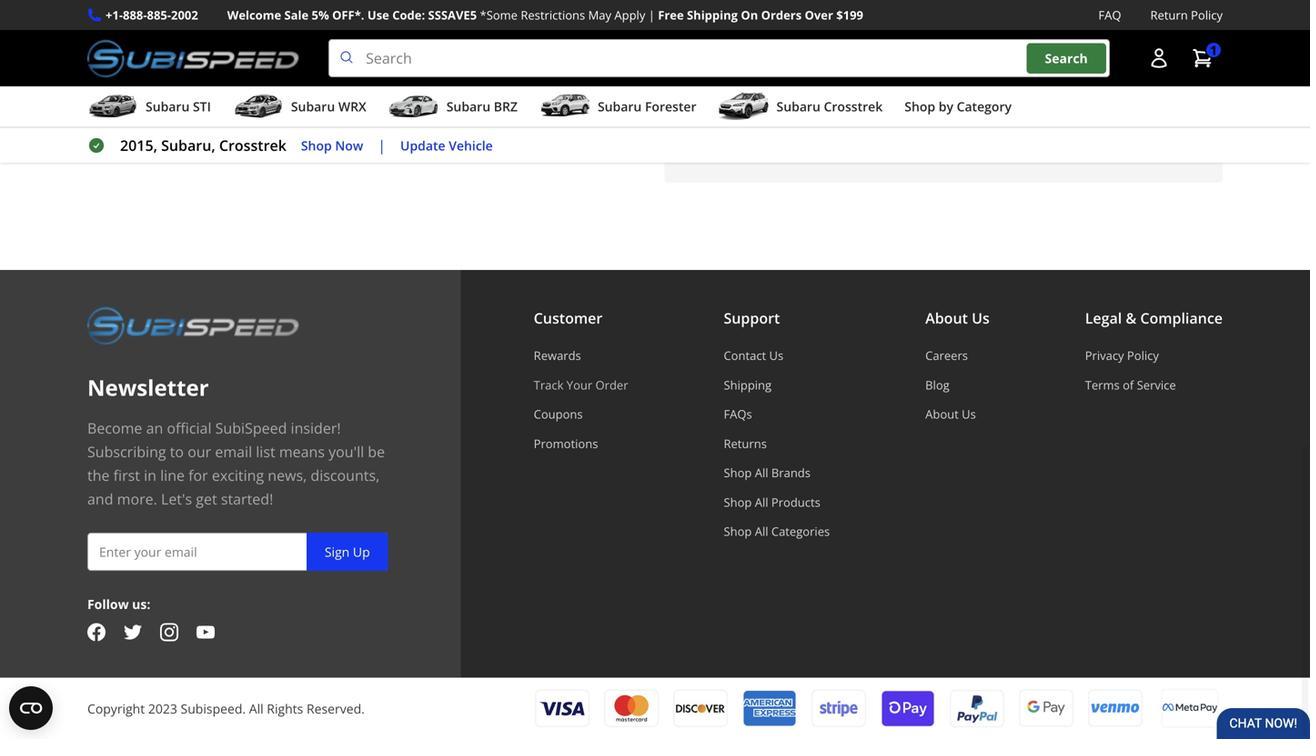 Task type: describe. For each thing, give the bounding box(es) containing it.
ave
[[820, 92, 844, 112]]

amex image
[[742, 690, 797, 728]]

code:
[[392, 7, 425, 23]]

shop for shop by category
[[905, 98, 935, 115]]

may
[[588, 7, 611, 23]]

careers
[[925, 348, 968, 364]]

copyright 2023 subispeed. all rights reserved.
[[87, 701, 365, 718]]

ia
[[839, 116, 852, 135]]

crosstrek inside subaru crosstrek dropdown button
[[824, 98, 883, 115]]

rights
[[267, 701, 303, 718]]

subaru for subaru brz
[[447, 98, 491, 115]]

careers link
[[925, 348, 990, 364]]

discover image
[[673, 690, 728, 728]]

on
[[741, 7, 758, 23]]

sign
[[325, 544, 350, 561]]

by
[[939, 98, 954, 115]]

restrictions
[[521, 7, 585, 23]]

subaru,
[[161, 136, 215, 155]]

1
[[1210, 41, 1217, 59]]

submit
[[558, 19, 606, 38]]

subaru for subaru sti
[[146, 98, 190, 115]]

us down the blog link
[[962, 406, 976, 423]]

venmo image
[[1088, 689, 1143, 729]]

contact
[[724, 348, 766, 364]]

subispeed
[[215, 419, 287, 438]]

des
[[752, 116, 778, 135]]

promotions link
[[534, 436, 628, 452]]

a subaru crosstrek thumbnail image image
[[718, 93, 769, 120]]

a subaru brz thumbnail image image
[[388, 93, 439, 120]]

youtube logo image
[[197, 624, 215, 642]]

off*.
[[332, 7, 364, 23]]

shop now link
[[301, 135, 363, 156]]

you'll
[[329, 442, 364, 462]]

news,
[[268, 466, 307, 486]]

welcome sale 5% off*. use code: sssave5 *some restrictions may apply | free shipping on orders over $199
[[227, 7, 863, 23]]

instagram logo image
[[160, 624, 178, 642]]

2101
[[752, 92, 785, 112]]

1 about from the top
[[925, 309, 968, 328]]

subaru brz button
[[388, 90, 518, 127]]

become
[[87, 419, 142, 438]]

privacy
[[1085, 348, 1124, 364]]

brands
[[771, 465, 811, 481]]

subaru crosstrek button
[[718, 90, 883, 127]]

your
[[567, 377, 593, 393]]

vehicle
[[449, 137, 493, 154]]

a subaru sti thumbnail image image
[[87, 93, 138, 120]]

returns
[[724, 436, 767, 452]]

get
[[196, 490, 217, 509]]

+1-
[[106, 7, 123, 23]]

update vehicle button
[[400, 135, 493, 156]]

shop all products
[[724, 494, 821, 511]]

facebook logo image
[[87, 624, 106, 642]]

search input field
[[329, 39, 1110, 77]]

terms of service link
[[1085, 377, 1223, 393]]

twitter logo image
[[124, 624, 142, 642]]

contact us
[[724, 348, 784, 364]]

a subaru wrx thumbnail image image
[[233, 93, 284, 120]]

order
[[596, 377, 628, 393]]

for
[[188, 466, 208, 486]]

follow us:
[[87, 596, 150, 613]]

track your order
[[534, 377, 628, 393]]

2015,
[[120, 136, 157, 155]]

2 subispeed logo image from the top
[[87, 307, 299, 345]]

open widget image
[[9, 687, 53, 731]]

shop all brands link
[[724, 465, 830, 481]]

faq link
[[1099, 5, 1121, 25]]

the
[[87, 466, 110, 486]]

885-
[[147, 7, 171, 23]]

our
[[188, 442, 211, 462]]

privacy policy
[[1085, 348, 1159, 364]]

line
[[160, 466, 185, 486]]

subaru forester button
[[540, 90, 697, 127]]

subscribing
[[87, 442, 166, 462]]

apply
[[615, 7, 645, 23]]

subaru for subaru crosstrek
[[777, 98, 821, 115]]

2 about from the top
[[925, 406, 959, 423]]

legal
[[1085, 309, 1122, 328]]

welcome
[[227, 7, 281, 23]]

about us link
[[925, 406, 990, 423]]

first
[[113, 466, 140, 486]]

copyright
[[87, 701, 145, 718]]

wrx
[[338, 98, 366, 115]]

mastercard image
[[604, 690, 659, 728]]

visa image
[[535, 690, 590, 728]]

promotions
[[534, 436, 598, 452]]

&
[[1126, 309, 1137, 328]]

shop for shop now
[[301, 137, 332, 154]]

an
[[146, 419, 163, 438]]

2023
[[148, 701, 177, 718]]

compliance
[[1140, 309, 1223, 328]]

to
[[170, 442, 184, 462]]

track your order link
[[534, 377, 628, 393]]

brz
[[494, 98, 518, 115]]

support
[[724, 309, 780, 328]]

update vehicle
[[400, 137, 493, 154]]

sale
[[284, 7, 309, 23]]

submit button
[[540, 8, 625, 50]]



Task type: locate. For each thing, give the bounding box(es) containing it.
visit
[[752, 36, 792, 61]]

2015, subaru, crosstrek
[[120, 136, 286, 155]]

returns link
[[724, 436, 830, 452]]

policy up 1 on the right of the page
[[1191, 7, 1223, 23]]

subaru sti
[[146, 98, 211, 115]]

orders
[[761, 7, 802, 23]]

subaru brz
[[447, 98, 518, 115]]

shipping
[[687, 7, 738, 23], [724, 377, 772, 393]]

us up the autosports
[[797, 36, 819, 61]]

contact us link
[[724, 348, 830, 364]]

shop
[[905, 98, 935, 115], [301, 137, 332, 154], [724, 465, 752, 481], [724, 494, 752, 511], [724, 524, 752, 540]]

subispeed logo image
[[87, 39, 299, 77], [87, 307, 299, 345]]

shop inside shop by category dropdown button
[[905, 98, 935, 115]]

jb
[[752, 68, 765, 88]]

about us up careers link
[[925, 309, 990, 328]]

about down blog
[[925, 406, 959, 423]]

faqs
[[724, 406, 752, 423]]

faqs link
[[724, 406, 830, 423]]

shipping link
[[724, 377, 830, 393]]

0 vertical spatial about
[[925, 309, 968, 328]]

googlepay image
[[1019, 689, 1074, 729]]

1 vertical spatial subispeed logo image
[[87, 307, 299, 345]]

5 subaru from the left
[[777, 98, 821, 115]]

shoppay image
[[881, 689, 935, 729]]

| left free
[[648, 7, 655, 23]]

4 subaru from the left
[[598, 98, 642, 115]]

subaru left wrx
[[291, 98, 335, 115]]

faq
[[1099, 7, 1121, 23]]

all down shop all products
[[755, 524, 768, 540]]

subaru left the sti
[[146, 98, 190, 115]]

policy up terms of service link
[[1127, 348, 1159, 364]]

of
[[1123, 377, 1134, 393]]

sign up button
[[307, 533, 388, 572]]

let's
[[161, 490, 192, 509]]

all left rights
[[249, 701, 264, 718]]

0 horizontal spatial policy
[[1127, 348, 1159, 364]]

subaru left brz
[[447, 98, 491, 115]]

|
[[648, 7, 655, 23], [378, 136, 386, 155]]

products
[[771, 494, 821, 511]]

shop all categories
[[724, 524, 830, 540]]

2 subaru from the left
[[291, 98, 335, 115]]

1 vertical spatial policy
[[1127, 348, 1159, 364]]

categories
[[771, 524, 830, 540]]

up
[[353, 544, 370, 561]]

shipping down the contact
[[724, 377, 772, 393]]

newsletter
[[87, 373, 209, 403]]

0 horizontal spatial |
[[378, 136, 386, 155]]

update
[[400, 137, 445, 154]]

metapay image
[[1163, 704, 1217, 714]]

us inside visit us jb autosports 2101 hull ave des moines, ia 50317
[[797, 36, 819, 61]]

shop all products link
[[724, 494, 830, 511]]

about
[[925, 309, 968, 328], [925, 406, 959, 423]]

discounts,
[[311, 466, 380, 486]]

shop down shop all products
[[724, 524, 752, 540]]

means
[[279, 442, 325, 462]]

subaru wrx button
[[233, 90, 366, 127]]

all for brands
[[755, 465, 768, 481]]

0 vertical spatial shipping
[[687, 7, 738, 23]]

crosstrek down a subaru wrx thumbnail image
[[219, 136, 286, 155]]

us
[[797, 36, 819, 61], [972, 309, 990, 328], [769, 348, 784, 364], [962, 406, 976, 423]]

subaru sti button
[[87, 90, 211, 127]]

1 about us from the top
[[925, 309, 990, 328]]

official
[[167, 419, 212, 438]]

customer
[[534, 309, 603, 328]]

us up careers link
[[972, 309, 990, 328]]

shop down returns
[[724, 465, 752, 481]]

about us down the blog link
[[925, 406, 976, 423]]

all down shop all brands
[[755, 494, 768, 511]]

shop for shop all categories
[[724, 524, 752, 540]]

list
[[256, 442, 275, 462]]

moines,
[[781, 116, 835, 135]]

search
[[1045, 49, 1088, 67]]

50317
[[856, 116, 897, 135]]

subaru inside 'dropdown button'
[[447, 98, 491, 115]]

888-
[[123, 7, 147, 23]]

shop left the now
[[301, 137, 332, 154]]

shop for shop all brands
[[724, 465, 752, 481]]

rewards
[[534, 348, 581, 364]]

subispeed logo image down 2002 at the left of page
[[87, 39, 299, 77]]

track
[[534, 377, 564, 393]]

subispeed.
[[181, 701, 246, 718]]

policy for privacy policy
[[1127, 348, 1159, 364]]

all left brands at the right bottom of the page
[[755, 465, 768, 481]]

category
[[957, 98, 1012, 115]]

0 vertical spatial |
[[648, 7, 655, 23]]

insider!
[[291, 419, 341, 438]]

policy for return policy
[[1191, 7, 1223, 23]]

1 button
[[1183, 40, 1223, 77]]

all for categories
[[755, 524, 768, 540]]

+1-888-885-2002 link
[[106, 5, 198, 25]]

1 vertical spatial shipping
[[724, 377, 772, 393]]

1 vertical spatial |
[[378, 136, 386, 155]]

us up shipping link
[[769, 348, 784, 364]]

1 horizontal spatial policy
[[1191, 7, 1223, 23]]

3 subaru from the left
[[447, 98, 491, 115]]

shop down shop all brands
[[724, 494, 752, 511]]

paypal image
[[950, 689, 1005, 729]]

subispeed logo image up newsletter
[[87, 307, 299, 345]]

$199
[[836, 7, 863, 23]]

shop by category button
[[905, 90, 1012, 127]]

reserved.
[[307, 701, 365, 718]]

subaru up the moines,
[[777, 98, 821, 115]]

Enter your email text field
[[87, 533, 388, 572]]

sssave5
[[428, 7, 477, 23]]

now
[[335, 137, 363, 154]]

1 vertical spatial about us
[[925, 406, 976, 423]]

become an official subispeed insider! subscribing to our email list means you'll be the first in line for exciting news, discounts, and more. let's get started!
[[87, 419, 385, 509]]

1 subaru from the left
[[146, 98, 190, 115]]

about up careers
[[925, 309, 968, 328]]

1 vertical spatial about
[[925, 406, 959, 423]]

use
[[367, 7, 389, 23]]

all
[[755, 465, 768, 481], [755, 494, 768, 511], [755, 524, 768, 540], [249, 701, 264, 718]]

stripe image
[[812, 690, 866, 728]]

be
[[368, 442, 385, 462]]

0 horizontal spatial crosstrek
[[219, 136, 286, 155]]

and
[[87, 490, 113, 509]]

shop inside 'link'
[[301, 137, 332, 154]]

legal & compliance
[[1085, 309, 1223, 328]]

subaru for subaru wrx
[[291, 98, 335, 115]]

terms of service
[[1085, 377, 1176, 393]]

visit us jb autosports 2101 hull ave des moines, ia 50317
[[752, 36, 897, 135]]

in
[[144, 466, 156, 486]]

1 subispeed logo image from the top
[[87, 39, 299, 77]]

subaru left forester
[[598, 98, 642, 115]]

1 horizontal spatial crosstrek
[[824, 98, 883, 115]]

0 vertical spatial about us
[[925, 309, 990, 328]]

over
[[805, 7, 833, 23]]

shop all categories link
[[724, 524, 830, 540]]

about us
[[925, 309, 990, 328], [925, 406, 976, 423]]

button image
[[1148, 47, 1170, 69]]

crosstrek up "ia"
[[824, 98, 883, 115]]

email
[[215, 442, 252, 462]]

shop left by
[[905, 98, 935, 115]]

free
[[658, 7, 684, 23]]

shipping left on
[[687, 7, 738, 23]]

| right the now
[[378, 136, 386, 155]]

1 horizontal spatial |
[[648, 7, 655, 23]]

subaru for subaru forester
[[598, 98, 642, 115]]

hull
[[789, 92, 816, 112]]

all for products
[[755, 494, 768, 511]]

0 vertical spatial policy
[[1191, 7, 1223, 23]]

subaru forester
[[598, 98, 697, 115]]

a subaru forester thumbnail image image
[[540, 93, 590, 120]]

0 vertical spatial subispeed logo image
[[87, 39, 299, 77]]

forester
[[645, 98, 697, 115]]

1 vertical spatial crosstrek
[[219, 136, 286, 155]]

shop for shop all products
[[724, 494, 752, 511]]

subaru wrx
[[291, 98, 366, 115]]

shop all brands
[[724, 465, 811, 481]]

crosstrek
[[824, 98, 883, 115], [219, 136, 286, 155]]

0 vertical spatial crosstrek
[[824, 98, 883, 115]]

return policy link
[[1151, 5, 1223, 25]]

2 about us from the top
[[925, 406, 976, 423]]

subaru crosstrek
[[777, 98, 883, 115]]

follow
[[87, 596, 129, 613]]



Task type: vqa. For each thing, say whether or not it's contained in the screenshot.
the Legal
yes



